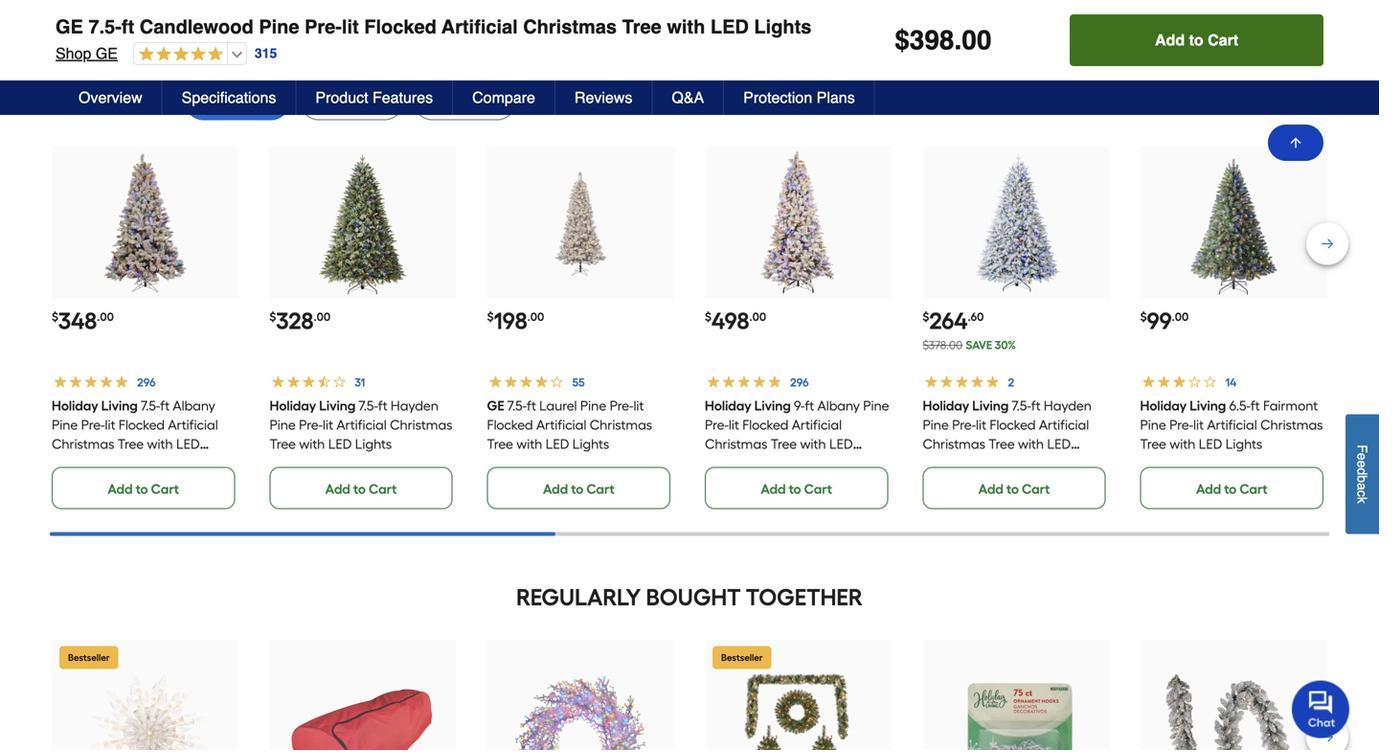 Task type: describe. For each thing, give the bounding box(es) containing it.
$ 498 .00
[[705, 307, 767, 335]]

a
[[1355, 483, 1371, 490]]

$ for 99
[[1141, 310, 1147, 324]]

7.5-ft albany pine pre-lit flocked artificial christmas tree with led lights
[[52, 398, 218, 471]]

led inside the 7.5-ft hayden pine pre-lit artificial christmas tree with led lights
[[328, 436, 352, 452]]

2 bestseller link from the left
[[705, 639, 892, 750]]

compare
[[472, 89, 536, 106]]

holiday living for 498
[[705, 398, 791, 414]]

$ 328 .00
[[270, 307, 331, 335]]

tree inside the 7.5-ft hayden pine pre-lit artificial christmas tree with led lights
[[270, 436, 296, 452]]

flocked inside 7.5-ft hayden pine pre-lit flocked artificial christmas tree with led lights
[[990, 417, 1036, 433]]

lights inside 9-ft albany pine pre-lit flocked artificial christmas tree with led lights
[[705, 455, 742, 471]]

7.5-ft hayden pine pre-lit flocked artificial christmas tree with led lights
[[923, 398, 1092, 471]]

artificial inside the 7.5-ft hayden pine pre-lit artificial christmas tree with led lights
[[336, 417, 387, 433]]

with inside the 7.5-ft hayden pine pre-lit artificial christmas tree with led lights
[[299, 436, 325, 452]]

1 e from the top
[[1355, 453, 1371, 460]]

holiday living 4pc porch combo set image
[[724, 668, 874, 750]]

reviews
[[575, 89, 633, 106]]

add to cart inside button
[[1156, 31, 1239, 49]]

regularly
[[517, 583, 641, 611]]

artificial inside 6.5-ft fairmont pine pre-lit artificial christmas tree with led lights
[[1208, 417, 1258, 433]]

specifications
[[182, 89, 276, 106]]

regularly bought together heading
[[50, 578, 1330, 616]]

bestseller for ge color choice 12-in star clear color changing christmas tree topper "image"
[[68, 652, 110, 663]]

artificial inside 7.5-ft albany pine pre-lit flocked artificial christmas tree with led lights
[[168, 417, 218, 433]]

:
[[174, 92, 178, 110]]

6.5-ft fairmont pine pre-lit artificial christmas tree with led lights
[[1141, 398, 1324, 452]]

holiday living 7.5-ft hayden pine pre-lit artificial christmas tree with led lights image
[[288, 148, 438, 298]]

holiday living 9-ft albany pine pre-lit flocked artificial christmas tree with led lights image
[[724, 148, 874, 298]]

add to cart for 99
[[1197, 481, 1268, 497]]

398
[[910, 25, 955, 56]]

holiday living for 99
[[1141, 398, 1227, 414]]

to inside 264 list item
[[1007, 481, 1019, 497]]

holiday for 348
[[52, 398, 98, 414]]

lit for 328
[[323, 417, 333, 433]]

holiday for 498
[[705, 398, 752, 414]]

add to cart for 348
[[108, 481, 179, 497]]

with inside 7.5-ft albany pine pre-lit flocked artificial christmas tree with led lights
[[147, 436, 173, 452]]

christmas inside 7.5-ft albany pine pre-lit flocked artificial christmas tree with led lights
[[52, 436, 114, 452]]

item
[[143, 92, 174, 110]]

add inside 264 list item
[[979, 481, 1004, 497]]

add for 498
[[761, 481, 786, 497]]

protection plans button
[[725, 80, 875, 115]]

add to cart link for 99
[[1141, 467, 1324, 509]]

customers also viewed
[[74, 25, 216, 41]]

artificial inside 9-ft albany pine pre-lit flocked artificial christmas tree with led lights
[[792, 417, 842, 433]]

ge color choice 12-in star clear color changing christmas tree topper image
[[70, 668, 220, 750]]

product features button
[[296, 80, 453, 115]]

regularly bought together
[[517, 583, 863, 611]]

f e e d b a c k
[[1355, 445, 1371, 504]]

together
[[746, 583, 863, 611]]

lights inside 7.5-ft hayden pine pre-lit flocked artificial christmas tree with led lights
[[923, 455, 960, 471]]

tree inside 7.5-ft laurel pine pre-lit flocked artificial christmas tree with led lights
[[487, 436, 514, 452]]

customers ultimately bought
[[260, 25, 439, 41]]

ft for 498
[[805, 398, 815, 414]]

customers for customers also viewed
[[74, 25, 140, 41]]

similar
[[428, 93, 469, 109]]

ft inside 7.5-ft hayden pine pre-lit flocked artificial christmas tree with led lights
[[1032, 398, 1041, 414]]

living inside 264 list item
[[973, 398, 1009, 414]]

pine inside 7.5-ft hayden pine pre-lit flocked artificial christmas tree with led lights
[[923, 417, 949, 433]]

cart for 498
[[804, 481, 833, 497]]

more
[[50, 92, 85, 110]]

hayden for artificial
[[1044, 398, 1092, 414]]

with inside 7.5-ft hayden pine pre-lit flocked artificial christmas tree with led lights
[[1018, 436, 1044, 452]]

christmas inside 7.5-ft laurel pine pre-lit flocked artificial christmas tree with led lights
[[590, 417, 653, 433]]

$ for 198
[[487, 310, 494, 324]]

compare button
[[453, 80, 556, 115]]

christmas inside 9-ft albany pine pre-lit flocked artificial christmas tree with led lights
[[705, 436, 768, 452]]

product features
[[316, 89, 433, 106]]

holiday living for 328
[[270, 398, 356, 414]]

7.5- for 198
[[508, 398, 527, 414]]

348 list item
[[52, 146, 239, 509]]

cart for 198
[[587, 481, 615, 497]]

ft for 348
[[160, 398, 170, 414]]

cart for 348
[[151, 481, 179, 497]]

lights inside 7.5-ft laurel pine pre-lit flocked artificial christmas tree with led lights
[[573, 436, 610, 452]]

living for 498
[[755, 398, 791, 414]]

flocked for 498
[[743, 417, 789, 433]]

q&a
[[672, 89, 704, 106]]

led inside 7.5-ft laurel pine pre-lit flocked artificial christmas tree with led lights
[[546, 436, 570, 452]]

more like this item :
[[50, 92, 178, 110]]

to for 198
[[571, 481, 584, 497]]

same
[[314, 93, 350, 109]]

$ 264 .60
[[923, 307, 984, 335]]

tree inside 6.5-ft fairmont pine pre-lit artificial christmas tree with led lights
[[1141, 436, 1167, 452]]

to inside button
[[1190, 31, 1204, 49]]

with inside 9-ft albany pine pre-lit flocked artificial christmas tree with led lights
[[800, 436, 826, 452]]

9-ft albany pine pre-lit flocked artificial christmas tree with led lights
[[705, 398, 890, 471]]

brand
[[353, 93, 390, 109]]

flocked for 348
[[119, 417, 165, 433]]

add to cart link for 328
[[270, 467, 453, 509]]

$ for 328
[[270, 310, 276, 324]]

c
[[1355, 490, 1371, 497]]

ultimately
[[329, 25, 391, 41]]

artificial inside 7.5-ft laurel pine pre-lit flocked artificial christmas tree with led lights
[[537, 417, 587, 433]]

led inside 7.5-ft albany pine pre-lit flocked artificial christmas tree with led lights
[[176, 436, 200, 452]]

protection plans
[[744, 89, 855, 106]]

albany for 348
[[173, 398, 215, 414]]

bestseller for holiday living 4pc porch combo set image
[[721, 652, 763, 663]]

bought
[[646, 583, 741, 611]]

pre- inside 7.5-ft hayden pine pre-lit flocked artificial christmas tree with led lights
[[952, 417, 976, 433]]

pre- for 348
[[81, 417, 105, 433]]

pre- for 99
[[1170, 417, 1194, 433]]

add to cart button
[[1070, 14, 1324, 66]]

bought
[[394, 25, 439, 41]]

315
[[255, 46, 277, 61]]

ft for 99
[[1251, 398, 1261, 414]]

.
[[955, 25, 962, 56]]

holiday living 6.5-ft fairmont pine pre-lit artificial christmas tree with led lights image
[[1159, 148, 1309, 298]]

holiday living for 348
[[52, 398, 138, 414]]

$ 198 .00
[[487, 307, 544, 335]]

led inside 6.5-ft fairmont pine pre-lit artificial christmas tree with led lights
[[1199, 436, 1223, 452]]

00
[[962, 25, 992, 56]]

with inside 6.5-ft fairmont pine pre-lit artificial christmas tree with led lights
[[1170, 436, 1196, 452]]

99
[[1147, 307, 1172, 335]]

holiday living 7.5-ft albany pine pre-lit flocked artificial christmas tree with led lights image
[[70, 148, 220, 298]]

.00 for 328
[[314, 310, 331, 324]]

ge 28-in hanging wreath hanging decoration with color changing led lights image
[[506, 668, 656, 750]]

tree inside 9-ft albany pine pre-lit flocked artificial christmas tree with led lights
[[771, 436, 797, 452]]

lights inside 7.5-ft albany pine pre-lit flocked artificial christmas tree with led lights
[[52, 455, 89, 471]]

pre- for 328
[[299, 417, 323, 433]]

hayden for christmas
[[391, 398, 439, 414]]

pre- for 198
[[610, 398, 634, 414]]

pre- for 498
[[705, 417, 729, 433]]

1 vertical spatial viewed
[[232, 93, 276, 109]]

$ 99 .00
[[1141, 307, 1189, 335]]

$ 348 .00
[[52, 307, 114, 335]]

arrow up image
[[1289, 135, 1304, 150]]

to for 99
[[1225, 481, 1237, 497]]

led inside 7.5-ft hayden pine pre-lit flocked artificial christmas tree with led lights
[[1047, 436, 1071, 452]]

features
[[373, 89, 433, 106]]

ge 7.5-ft laurel pine pre-lit flocked artificial christmas tree with led lights image
[[506, 148, 656, 298]]

99 list item
[[1141, 146, 1328, 509]]

price
[[472, 93, 502, 109]]

pine for 348
[[52, 417, 78, 433]]

christmas inside the 7.5-ft hayden pine pre-lit artificial christmas tree with led lights
[[390, 417, 453, 433]]

30%
[[995, 338, 1017, 352]]

6.5-
[[1230, 398, 1251, 414]]

christmas inside 6.5-ft fairmont pine pre-lit artificial christmas tree with led lights
[[1261, 417, 1324, 433]]

f e e d b a c k button
[[1346, 414, 1380, 534]]

albany for 498
[[818, 398, 860, 414]]



Task type: locate. For each thing, give the bounding box(es) containing it.
to for 498
[[789, 481, 802, 497]]

add to cart
[[1156, 31, 1239, 49], [108, 481, 179, 497], [325, 481, 397, 497], [543, 481, 615, 497], [761, 481, 833, 497], [979, 481, 1050, 497], [1197, 481, 1268, 497]]

hayden
[[391, 398, 439, 414], [1044, 398, 1092, 414]]

add for 348
[[108, 481, 133, 497]]

add inside button
[[1156, 31, 1185, 49]]

living inside 498 list item
[[755, 398, 791, 414]]

holiday inside 348 list item
[[52, 398, 98, 414]]

3 holiday living from the left
[[705, 398, 791, 414]]

add to cart inside 264 list item
[[979, 481, 1050, 497]]

add to cart inside 328 list item
[[325, 481, 397, 497]]

holiday living down $ 328 .00
[[270, 398, 356, 414]]

holiday down 348
[[52, 398, 98, 414]]

add inside 198 list item
[[543, 481, 568, 497]]

holiday
[[52, 398, 98, 414], [270, 398, 316, 414], [705, 398, 752, 414], [923, 398, 970, 414], [1141, 398, 1187, 414]]

0 horizontal spatial bestseller
[[68, 652, 110, 663]]

holiday inside 99 'list item'
[[1141, 398, 1187, 414]]

cart inside button
[[1208, 31, 1239, 49]]

add to cart for 198
[[543, 481, 615, 497]]

pine for 99
[[1141, 417, 1167, 433]]

add to cart link for 348
[[52, 467, 235, 509]]

1 hayden from the left
[[391, 398, 439, 414]]

1 horizontal spatial ge
[[96, 45, 118, 62]]

$ for 348
[[52, 310, 58, 324]]

plans
[[817, 89, 855, 106]]

add to cart link for 198
[[487, 467, 671, 509]]

christmas
[[523, 16, 617, 38], [390, 417, 453, 433], [590, 417, 653, 433], [1261, 417, 1324, 433], [52, 436, 114, 452], [705, 436, 768, 452], [923, 436, 986, 452]]

add to cart link inside 328 list item
[[270, 467, 453, 509]]

.00 for 198
[[528, 310, 544, 324]]

2 holiday living from the left
[[270, 398, 356, 414]]

2 horizontal spatial ge
[[487, 398, 505, 414]]

living down save
[[973, 398, 1009, 414]]

pre- inside 7.5-ft albany pine pre-lit flocked artificial christmas tree with led lights
[[81, 417, 105, 433]]

cart for 99
[[1240, 481, 1268, 497]]

1 vertical spatial ge
[[96, 45, 118, 62]]

albany
[[173, 398, 215, 414], [818, 398, 860, 414]]

viewed
[[172, 25, 216, 41], [232, 93, 276, 109]]

holiday living inside 348 list item
[[52, 398, 138, 414]]

holiday for 99
[[1141, 398, 1187, 414]]

shop ge
[[56, 45, 118, 62]]

living down $ 348 .00
[[101, 398, 138, 414]]

2 e from the top
[[1355, 460, 1371, 468]]

flocked inside 9-ft albany pine pre-lit flocked artificial christmas tree with led lights
[[743, 417, 789, 433]]

3 holiday from the left
[[705, 398, 752, 414]]

1 horizontal spatial albany
[[818, 398, 860, 414]]

to inside 198 list item
[[571, 481, 584, 497]]

holiday living inside 99 'list item'
[[1141, 398, 1227, 414]]

7.5- inside 7.5-ft albany pine pre-lit flocked artificial christmas tree with led lights
[[141, 398, 160, 414]]

holiday living left 9-
[[705, 398, 791, 414]]

264
[[930, 307, 968, 335]]

laurel
[[540, 398, 577, 414]]

hayden inside the 7.5-ft hayden pine pre-lit artificial christmas tree with led lights
[[391, 398, 439, 414]]

1 bestseller link from the left
[[52, 639, 239, 750]]

2 bestseller from the left
[[721, 652, 763, 663]]

holiday inside 264 list item
[[923, 398, 970, 414]]

holiday living 75-pack plastic ornament hooks image
[[942, 668, 1091, 750]]

customers up shop ge at the left top of the page
[[74, 25, 140, 41]]

1 horizontal spatial bestseller
[[721, 652, 763, 663]]

holiday living inside 264 list item
[[923, 398, 1009, 414]]

living for 348
[[101, 398, 138, 414]]

add to cart for 498
[[761, 481, 833, 497]]

2 holiday from the left
[[270, 398, 316, 414]]

2 .00 from the left
[[314, 310, 331, 324]]

.00 for 348
[[97, 310, 114, 324]]

ft inside 6.5-ft fairmont pine pre-lit artificial christmas tree with led lights
[[1251, 398, 1261, 414]]

to inside 498 list item
[[789, 481, 802, 497]]

ft inside the 7.5-ft hayden pine pre-lit artificial christmas tree with led lights
[[378, 398, 387, 414]]

artificial
[[442, 16, 518, 38], [168, 417, 218, 433], [336, 417, 387, 433], [537, 417, 587, 433], [792, 417, 842, 433], [1039, 417, 1089, 433], [1208, 417, 1258, 433]]

viewed right most
[[232, 93, 276, 109]]

$378.00
[[923, 338, 963, 352]]

198 list item
[[487, 146, 675, 509]]

shop
[[56, 45, 91, 62]]

2 hayden from the left
[[1044, 398, 1092, 414]]

lit for 99
[[1194, 417, 1204, 433]]

4 holiday from the left
[[923, 398, 970, 414]]

1 holiday from the left
[[52, 398, 98, 414]]

save
[[966, 338, 993, 352]]

customers up 315
[[260, 25, 326, 41]]

1 bestseller from the left
[[68, 652, 110, 663]]

ge left laurel
[[487, 398, 505, 414]]

f
[[1355, 445, 1371, 453]]

ft for 198
[[527, 398, 537, 414]]

1 holiday living from the left
[[52, 398, 138, 414]]

add for 198
[[543, 481, 568, 497]]

q&a button
[[653, 80, 725, 115]]

chat invite button image
[[1293, 680, 1351, 738]]

add inside 328 list item
[[325, 481, 351, 497]]

also
[[143, 25, 169, 41]]

pine for 328
[[270, 417, 296, 433]]

add to cart link for 498
[[705, 467, 888, 509]]

ge for ge 7.5-ft candlewood pine pre-lit flocked artificial christmas tree with led lights
[[56, 16, 83, 38]]

7.5- for 328
[[359, 398, 378, 414]]

customers for customers ultimately bought
[[260, 25, 326, 41]]

$ inside $ 328 .00
[[270, 310, 276, 324]]

tree
[[622, 16, 662, 38], [118, 436, 144, 452], [270, 436, 296, 452], [487, 436, 514, 452], [771, 436, 797, 452], [989, 436, 1015, 452], [1141, 436, 1167, 452]]

1 living from the left
[[101, 398, 138, 414]]

albany inside 7.5-ft albany pine pre-lit flocked artificial christmas tree with led lights
[[173, 398, 215, 414]]

b
[[1355, 475, 1371, 483]]

holiday living 7.5-ft hayden pine pre-lit flocked artificial christmas tree with led lights image
[[942, 148, 1091, 298]]

pre- inside 7.5-ft laurel pine pre-lit flocked artificial christmas tree with led lights
[[610, 398, 634, 414]]

7.5-ft hayden pine pre-lit artificial christmas tree with led lights
[[270, 398, 453, 452]]

.00 inside $ 198 .00
[[528, 310, 544, 324]]

holiday living indoor pre-lit electrical outlet 9-ft snowy willard artificial garland with white incandescent lights image
[[1159, 668, 1309, 750]]

0 horizontal spatial bestseller link
[[52, 639, 239, 750]]

pine for 498
[[863, 398, 890, 414]]

$
[[895, 25, 910, 56], [52, 310, 58, 324], [270, 310, 276, 324], [487, 310, 494, 324], [705, 310, 712, 324], [923, 310, 930, 324], [1141, 310, 1147, 324]]

pine inside 7.5-ft laurel pine pre-lit flocked artificial christmas tree with led lights
[[581, 398, 607, 414]]

tree inside 7.5-ft hayden pine pre-lit flocked artificial christmas tree with led lights
[[989, 436, 1015, 452]]

1 customers from the left
[[74, 25, 140, 41]]

living down $ 328 .00
[[319, 398, 356, 414]]

$ for 264
[[923, 310, 930, 324]]

with inside 7.5-ft laurel pine pre-lit flocked artificial christmas tree with led lights
[[517, 436, 543, 452]]

5 add to cart link from the left
[[923, 467, 1106, 509]]

holiday living left '6.5-'
[[1141, 398, 1227, 414]]

pine inside 7.5-ft albany pine pre-lit flocked artificial christmas tree with led lights
[[52, 417, 78, 433]]

0 vertical spatial ge
[[56, 16, 83, 38]]

1 horizontal spatial viewed
[[232, 93, 276, 109]]

with
[[667, 16, 705, 38], [147, 436, 173, 452], [299, 436, 325, 452], [517, 436, 543, 452], [800, 436, 826, 452], [1018, 436, 1044, 452], [1170, 436, 1196, 452]]

264 list item
[[923, 146, 1110, 509]]

cart inside 498 list item
[[804, 481, 833, 497]]

lit for 198
[[634, 398, 644, 414]]

lit inside the 7.5-ft hayden pine pre-lit artificial christmas tree with led lights
[[323, 417, 333, 433]]

lights inside the 7.5-ft hayden pine pre-lit artificial christmas tree with led lights
[[355, 436, 392, 452]]

.00 inside $ 99 .00
[[1172, 310, 1189, 324]]

498
[[712, 307, 750, 335]]

498 list item
[[705, 146, 892, 509]]

ge inside 198 list item
[[487, 398, 505, 414]]

protection
[[744, 89, 813, 106]]

$ inside $ 264 .60
[[923, 310, 930, 324]]

198
[[494, 307, 528, 335]]

holiday for 328
[[270, 398, 316, 414]]

.60
[[968, 310, 984, 324]]

3 .00 from the left
[[528, 310, 544, 324]]

e
[[1355, 453, 1371, 460], [1355, 460, 1371, 468]]

add to cart link inside 498 list item
[[705, 467, 888, 509]]

hayden inside 7.5-ft hayden pine pre-lit flocked artificial christmas tree with led lights
[[1044, 398, 1092, 414]]

artificial inside 7.5-ft hayden pine pre-lit flocked artificial christmas tree with led lights
[[1039, 417, 1089, 433]]

1 .00 from the left
[[97, 310, 114, 324]]

7.5- for 348
[[141, 398, 160, 414]]

lit for 498
[[729, 417, 739, 433]]

cart
[[1208, 31, 1239, 49], [151, 481, 179, 497], [369, 481, 397, 497], [587, 481, 615, 497], [804, 481, 833, 497], [1022, 481, 1050, 497], [1240, 481, 1268, 497]]

pre-
[[305, 16, 342, 38], [610, 398, 634, 414], [81, 417, 105, 433], [299, 417, 323, 433], [705, 417, 729, 433], [952, 417, 976, 433], [1170, 417, 1194, 433]]

to inside 99 'list item'
[[1225, 481, 1237, 497]]

1 horizontal spatial bestseller link
[[705, 639, 892, 750]]

fairmont
[[1264, 398, 1319, 414]]

.00 inside $ 498 .00
[[750, 310, 767, 324]]

0 horizontal spatial hayden
[[391, 398, 439, 414]]

0 horizontal spatial albany
[[173, 398, 215, 414]]

living inside 328 list item
[[319, 398, 356, 414]]

cart inside 264 list item
[[1022, 481, 1050, 497]]

5 holiday living from the left
[[1141, 398, 1227, 414]]

cart inside 198 list item
[[587, 481, 615, 497]]

4 living from the left
[[973, 398, 1009, 414]]

ft inside 7.5-ft albany pine pre-lit flocked artificial christmas tree with led lights
[[160, 398, 170, 414]]

add to cart link inside 264 list item
[[923, 467, 1106, 509]]

add to cart inside 99 'list item'
[[1197, 481, 1268, 497]]

3 living from the left
[[755, 398, 791, 414]]

0 horizontal spatial ge
[[56, 16, 83, 38]]

$ for 398
[[895, 25, 910, 56]]

to inside 348 list item
[[136, 481, 148, 497]]

2 albany from the left
[[818, 398, 860, 414]]

add inside 99 'list item'
[[1197, 481, 1222, 497]]

$ inside $ 198 .00
[[487, 310, 494, 324]]

specifications button
[[163, 80, 296, 115]]

1 add to cart link from the left
[[52, 467, 235, 509]]

holiday living inside 328 list item
[[270, 398, 356, 414]]

most
[[199, 93, 229, 109]]

bestseller up ge color choice 12-in star clear color changing christmas tree topper "image"
[[68, 652, 110, 663]]

living for 99
[[1190, 398, 1227, 414]]

add to cart link inside 348 list item
[[52, 467, 235, 509]]

add to cart inside 498 list item
[[761, 481, 833, 497]]

led inside 9-ft albany pine pre-lit flocked artificial christmas tree with led lights
[[830, 436, 853, 452]]

5 living from the left
[[1190, 398, 1227, 414]]

add to cart link inside 99 'list item'
[[1141, 467, 1324, 509]]

6 add to cart link from the left
[[1141, 467, 1324, 509]]

lit inside 7.5-ft laurel pine pre-lit flocked artificial christmas tree with led lights
[[634, 398, 644, 414]]

add for 328
[[325, 481, 351, 497]]

holiday down 328
[[270, 398, 316, 414]]

holiday down $378.00
[[923, 398, 970, 414]]

flocked for 198
[[487, 417, 533, 433]]

7.5-ft laurel pine pre-lit flocked artificial christmas tree with led lights
[[487, 398, 653, 452]]

348
[[58, 307, 97, 335]]

$378.00 save 30%
[[923, 338, 1017, 352]]

.00 inside $ 348 .00
[[97, 310, 114, 324]]

customers
[[74, 25, 140, 41], [260, 25, 326, 41]]

bestseller up holiday living 4pc porch combo set image
[[721, 652, 763, 663]]

$ inside $ 99 .00
[[1141, 310, 1147, 324]]

ft
[[122, 16, 134, 38], [160, 398, 170, 414], [378, 398, 387, 414], [527, 398, 537, 414], [805, 398, 815, 414], [1032, 398, 1041, 414], [1251, 398, 1261, 414]]

.00
[[97, 310, 114, 324], [314, 310, 331, 324], [528, 310, 544, 324], [750, 310, 767, 324], [1172, 310, 1189, 324]]

e up b
[[1355, 460, 1371, 468]]

add to cart for 328
[[325, 481, 397, 497]]

same brand
[[314, 93, 390, 109]]

overview
[[79, 89, 142, 106]]

ft inside 9-ft albany pine pre-lit flocked artificial christmas tree with led lights
[[805, 398, 815, 414]]

d
[[1355, 468, 1371, 475]]

tree inside 7.5-ft albany pine pre-lit flocked artificial christmas tree with led lights
[[118, 436, 144, 452]]

this
[[115, 92, 140, 110]]

cart for 328
[[369, 481, 397, 497]]

$ 398 . 00
[[895, 25, 992, 56]]

2 customers from the left
[[260, 25, 326, 41]]

0 horizontal spatial customers
[[74, 25, 140, 41]]

lit inside 7.5-ft hayden pine pre-lit flocked artificial christmas tree with led lights
[[976, 417, 987, 433]]

bestseller link
[[52, 639, 239, 750], [705, 639, 892, 750]]

2 living from the left
[[319, 398, 356, 414]]

pine for 198
[[581, 398, 607, 414]]

e up d
[[1355, 453, 1371, 460]]

7.5- inside 7.5-ft hayden pine pre-lit flocked artificial christmas tree with led lights
[[1012, 398, 1032, 414]]

like
[[89, 92, 111, 110]]

2 vertical spatial ge
[[487, 398, 505, 414]]

holiday inside 328 list item
[[270, 398, 316, 414]]

to for 328
[[353, 481, 366, 497]]

candlewood
[[140, 16, 254, 38]]

lit
[[342, 16, 359, 38], [634, 398, 644, 414], [105, 417, 115, 433], [323, 417, 333, 433], [729, 417, 739, 433], [976, 417, 987, 433], [1194, 417, 1204, 433]]

9-
[[794, 398, 805, 414]]

lit for 348
[[105, 417, 115, 433]]

living
[[101, 398, 138, 414], [319, 398, 356, 414], [755, 398, 791, 414], [973, 398, 1009, 414], [1190, 398, 1227, 414]]

4.7 stars image
[[134, 46, 223, 64]]

lit inside 7.5-ft albany pine pre-lit flocked artificial christmas tree with led lights
[[105, 417, 115, 433]]

1 horizontal spatial hayden
[[1044, 398, 1092, 414]]

add for 99
[[1197, 481, 1222, 497]]

to for 348
[[136, 481, 148, 497]]

ge up shop
[[56, 16, 83, 38]]

pine inside 9-ft albany pine pre-lit flocked artificial christmas tree with led lights
[[863, 398, 890, 414]]

2 add to cart link from the left
[[270, 467, 453, 509]]

lit inside 6.5-ft fairmont pine pre-lit artificial christmas tree with led lights
[[1194, 417, 1204, 433]]

1 horizontal spatial customers
[[260, 25, 326, 41]]

1 albany from the left
[[173, 398, 215, 414]]

ge for ge
[[487, 398, 505, 414]]

ft inside 7.5-ft laurel pine pre-lit flocked artificial christmas tree with led lights
[[527, 398, 537, 414]]

pine
[[259, 16, 299, 38], [581, 398, 607, 414], [863, 398, 890, 414], [52, 417, 78, 433], [270, 417, 296, 433], [923, 417, 949, 433], [1141, 417, 1167, 433]]

lights inside 6.5-ft fairmont pine pre-lit artificial christmas tree with led lights
[[1226, 436, 1263, 452]]

$ inside $ 348 .00
[[52, 310, 58, 324]]

overview button
[[59, 80, 163, 115]]

4 add to cart link from the left
[[705, 467, 888, 509]]

viewed up 4.7 stars image
[[172, 25, 216, 41]]

.00 for 99
[[1172, 310, 1189, 324]]

similar price
[[428, 93, 502, 109]]

pre- inside 6.5-ft fairmont pine pre-lit artificial christmas tree with led lights
[[1170, 417, 1194, 433]]

living for 328
[[319, 398, 356, 414]]

holiday living down $378.00 save 30%
[[923, 398, 1009, 414]]

$ inside $ 498 .00
[[705, 310, 712, 324]]

3 add to cart link from the left
[[487, 467, 671, 509]]

5 holiday from the left
[[1141, 398, 1187, 414]]

cart inside 328 list item
[[369, 481, 397, 497]]

328
[[276, 307, 314, 335]]

ge 7.5-ft candlewood pine pre-lit flocked artificial christmas tree with led lights
[[56, 16, 812, 38]]

living left '6.5-'
[[1190, 398, 1227, 414]]

bestseller
[[68, 652, 110, 663], [721, 652, 763, 663]]

k
[[1355, 497, 1371, 504]]

holiday left '6.5-'
[[1141, 398, 1187, 414]]

4 holiday living from the left
[[923, 398, 1009, 414]]

lights
[[754, 16, 812, 38], [355, 436, 392, 452], [573, 436, 610, 452], [1226, 436, 1263, 452], [52, 455, 89, 471], [705, 455, 742, 471], [923, 455, 960, 471]]

add to cart link
[[52, 467, 235, 509], [270, 467, 453, 509], [487, 467, 671, 509], [705, 467, 888, 509], [923, 467, 1106, 509], [1141, 467, 1324, 509]]

most viewed
[[199, 93, 276, 109]]

pine inside 6.5-ft fairmont pine pre-lit artificial christmas tree with led lights
[[1141, 417, 1167, 433]]

holiday living down $ 348 .00
[[52, 398, 138, 414]]

0 horizontal spatial viewed
[[172, 25, 216, 41]]

0 vertical spatial viewed
[[172, 25, 216, 41]]

add
[[1156, 31, 1185, 49], [108, 481, 133, 497], [325, 481, 351, 497], [543, 481, 568, 497], [761, 481, 786, 497], [979, 481, 1004, 497], [1197, 481, 1222, 497]]

reviews button
[[556, 80, 653, 115]]

holiday living 25.5-in w x 51-in h red collapsible rolling upright christmas tree storage bag (for tree heights 8.1-ft-9-ft) image
[[288, 668, 438, 750]]

ft for 328
[[378, 398, 387, 414]]

328 list item
[[270, 146, 457, 509]]

add inside 348 list item
[[108, 481, 133, 497]]

4 .00 from the left
[[750, 310, 767, 324]]

$ for 498
[[705, 310, 712, 324]]

.00 for 498
[[750, 310, 767, 324]]

holiday living inside 498 list item
[[705, 398, 791, 414]]

holiday left 9-
[[705, 398, 752, 414]]

led
[[711, 16, 749, 38], [176, 436, 200, 452], [328, 436, 352, 452], [546, 436, 570, 452], [830, 436, 853, 452], [1047, 436, 1071, 452], [1199, 436, 1223, 452]]

ge right shop
[[96, 45, 118, 62]]

product
[[316, 89, 368, 106]]

5 .00 from the left
[[1172, 310, 1189, 324]]

christmas inside 7.5-ft hayden pine pre-lit flocked artificial christmas tree with led lights
[[923, 436, 986, 452]]

living left 9-
[[755, 398, 791, 414]]



Task type: vqa. For each thing, say whether or not it's contained in the screenshot.
Holiday Living 75-Pack Plastic Ornament Hooks image
yes



